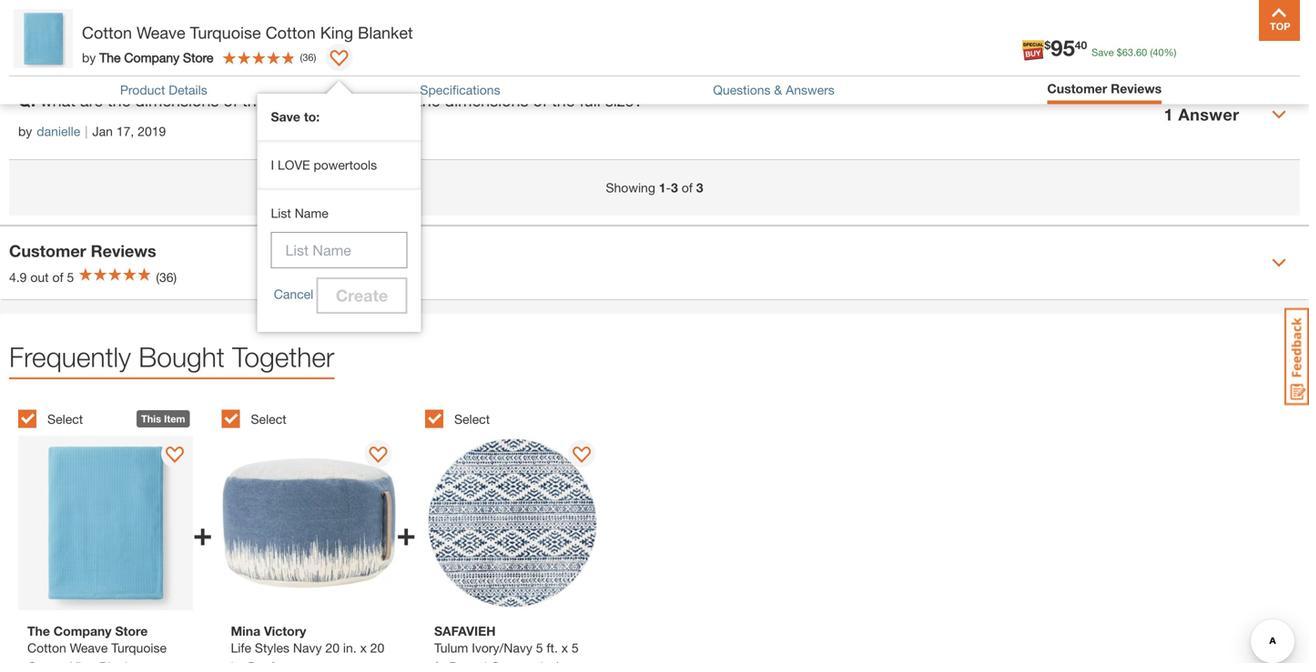 Task type: vqa. For each thing, say whether or not it's contained in the screenshot.
rightmost Reviews
yes



Task type: locate. For each thing, give the bounding box(es) containing it.
1 horizontal spatial 1
[[1164, 105, 1174, 124]]

1 vertical spatial reviews
[[91, 241, 156, 261]]

1 horizontal spatial save
[[1092, 46, 1114, 58]]

2 20 from the left
[[370, 641, 385, 656]]

5 for of
[[67, 270, 74, 285]]

select inside 1 / 3 group
[[47, 412, 83, 427]]

save to:
[[271, 109, 320, 124]]

0 vertical spatial ft.
[[547, 641, 558, 656]]

0 horizontal spatial 20
[[326, 641, 340, 656]]

reviews up (36)
[[91, 241, 156, 261]]

40 right the 60
[[1153, 46, 1164, 58]]

1 horizontal spatial are
[[390, 91, 413, 110]]

0 horizontal spatial $
[[1045, 39, 1051, 52]]

select inside 2 / 3 group
[[251, 412, 287, 427]]

0 horizontal spatial +
[[193, 514, 213, 553]]

0 horizontal spatial dimensions
[[135, 91, 219, 110]]

1 are from the left
[[80, 91, 103, 110]]

ladydi button
[[37, 32, 76, 51]]

1 vertical spatial |
[[85, 124, 88, 139]]

daly
[[117, 35, 145, 52]]

1 horizontal spatial customer reviews
[[1048, 81, 1162, 96]]

4.9
[[9, 270, 27, 285]]

-
[[666, 180, 671, 195]]

q: left "what"
[[18, 91, 36, 110]]

0 horizontal spatial save
[[271, 109, 300, 124]]

x inside safavieh tulum ivory/navy 5 ft. x 5 ft. round geometric are
[[562, 641, 568, 656]]

2 select from the left
[[251, 412, 287, 427]]

| left 'jan'
[[85, 124, 88, 139]]

0 horizontal spatial customer reviews
[[9, 241, 156, 261]]

1 q: from the top
[[18, 0, 36, 20]]

3 select from the left
[[454, 412, 490, 427]]

3
[[671, 180, 678, 195], [696, 180, 704, 195]]

where
[[40, 0, 84, 20]]

safavieh
[[434, 624, 496, 639]]

0 horizontal spatial size?
[[305, 91, 342, 110]]

1 horizontal spatial x
[[562, 641, 568, 656]]

customer reviews down diy
[[1048, 81, 1162, 96]]

3 / 3 group
[[425, 400, 620, 664]]

showing
[[606, 180, 656, 195]]

1 horizontal spatial select
[[251, 412, 287, 427]]

in. right navy
[[343, 641, 357, 656]]

1 horizontal spatial size?
[[605, 91, 643, 110]]

customer reviews up "4.9 out of 5"
[[9, 241, 156, 261]]

3 right -
[[696, 180, 704, 195]]

20
[[326, 641, 340, 656], [370, 641, 385, 656]]

0 horizontal spatial 1
[[659, 180, 666, 195]]

in. down "life"
[[231, 660, 244, 664]]

5 up geometric
[[536, 641, 543, 656]]

$ left .
[[1117, 46, 1123, 58]]

&
[[774, 83, 782, 98]]

2 + from the left
[[396, 514, 416, 553]]

customer reviews
[[1048, 81, 1162, 96], [9, 241, 156, 261]]

+
[[193, 514, 213, 553], [396, 514, 416, 553]]

0 vertical spatial by
[[18, 34, 32, 49]]

1 horizontal spatial cotton
[[266, 23, 316, 42]]

0 horizontal spatial customer
[[9, 241, 86, 261]]

$
[[1045, 39, 1051, 52], [1117, 46, 1123, 58]]

2 x from the left
[[562, 641, 568, 656]]

cancel
[[274, 287, 314, 302]]

size? right the full
[[605, 91, 643, 110]]

customer down $ 95 40
[[1048, 81, 1108, 96]]

save for save to:
[[271, 109, 300, 124]]

2 horizontal spatial select
[[454, 412, 490, 427]]

40 left diy
[[1075, 39, 1087, 52]]

customer reviews button
[[1048, 81, 1162, 100], [1048, 81, 1162, 96]]

1 horizontal spatial 3
[[696, 180, 704, 195]]

| for are
[[85, 124, 88, 139]]

select inside 3 / 3 "group"
[[454, 412, 490, 427]]

select
[[47, 412, 83, 427], [251, 412, 287, 427], [454, 412, 490, 427]]

.
[[1134, 46, 1137, 58]]

2 dimensions from the left
[[445, 91, 529, 110]]

q: left where
[[18, 0, 36, 20]]

full
[[580, 91, 601, 110]]

save left to:
[[271, 109, 300, 124]]

size? right twin on the left top of page
[[305, 91, 342, 110]]

by left ladydi
[[18, 34, 32, 49]]

cotton
[[82, 23, 132, 42], [266, 23, 316, 42]]

1 vertical spatial q:
[[18, 91, 36, 110]]

1 cotton from the left
[[82, 23, 132, 42]]

what
[[40, 91, 76, 110]]

0 vertical spatial |
[[81, 34, 84, 49]]

showing 1 - 3 of 3
[[606, 180, 704, 195]]

geometric
[[491, 660, 550, 664]]

2 the from the left
[[242, 91, 265, 110]]

40 inside $ 95 40
[[1075, 39, 1087, 52]]

( right the 60
[[1150, 46, 1153, 58]]

0 horizontal spatial reviews
[[91, 241, 156, 261]]

dimensions
[[135, 91, 219, 110], [445, 91, 529, 110]]

2 3 from the left
[[696, 180, 704, 195]]

0 horizontal spatial are
[[80, 91, 103, 110]]

0 vertical spatial 1
[[1164, 105, 1174, 124]]

1 vertical spatial by
[[82, 50, 96, 65]]

of right -
[[682, 180, 693, 195]]

1
[[1164, 105, 1174, 124], [659, 180, 666, 195]]

love
[[278, 158, 310, 173]]

1 dimensions from the left
[[135, 91, 219, 110]]

0 vertical spatial in.
[[343, 641, 357, 656]]

36
[[303, 51, 314, 63]]

( left )
[[300, 51, 303, 63]]

10pm
[[182, 35, 221, 52]]

1 horizontal spatial display image
[[330, 50, 348, 68]]

out
[[30, 270, 49, 285]]

0 horizontal spatial display image
[[166, 447, 184, 465]]

caret image
[[1272, 107, 1287, 122]]

by the company store
[[82, 50, 214, 65]]

5 right 'ivory/navy'
[[572, 641, 579, 656]]

0 horizontal spatial ft.
[[434, 660, 446, 664]]

1 x from the left
[[360, 641, 367, 656]]

0 horizontal spatial x
[[360, 641, 367, 656]]

blanket
[[358, 23, 413, 42]]

0 vertical spatial q:
[[18, 0, 36, 20]]

create
[[336, 286, 388, 306]]

i
[[271, 158, 274, 173]]

x
[[360, 641, 367, 656], [562, 641, 568, 656]]

in.
[[343, 641, 357, 656], [231, 660, 244, 664]]

| left apr
[[81, 34, 84, 49]]

by
[[18, 34, 32, 49], [82, 50, 96, 65], [18, 124, 32, 139]]

customer
[[1048, 81, 1108, 96], [9, 241, 86, 261]]

2 vertical spatial by
[[18, 124, 32, 139]]

name
[[295, 206, 329, 221]]

cotton up 36 on the left of the page
[[266, 23, 316, 42]]

the left the full
[[552, 91, 575, 110]]

cotton up the
[[82, 23, 132, 42]]

feedback link image
[[1285, 308, 1310, 406]]

1 horizontal spatial 20
[[370, 641, 385, 656]]

1 horizontal spatial dimensions
[[445, 91, 529, 110]]

ladydi
[[37, 34, 76, 49]]

0 vertical spatial reviews
[[1111, 81, 1162, 96]]

0 horizontal spatial |
[[81, 34, 84, 49]]

specifications button
[[420, 83, 500, 98], [420, 83, 500, 98]]

diy button
[[1083, 22, 1141, 66]]

caret image
[[1272, 256, 1287, 270]]

1 left answer
[[1164, 105, 1174, 124]]

save for save $ 63 . 60 ( 40 %)
[[1092, 46, 1114, 58]]

1 vertical spatial customer
[[9, 241, 86, 261]]

save left 63 at the right top of page
[[1092, 46, 1114, 58]]

1 vertical spatial in.
[[231, 660, 244, 664]]

1 horizontal spatial customer
[[1048, 81, 1108, 96]]

are
[[80, 91, 103, 110], [390, 91, 413, 110]]

40
[[1075, 39, 1087, 52], [1153, 46, 1164, 58]]

by left "danielle"
[[18, 124, 32, 139]]

$ left diy button on the top of the page
[[1045, 39, 1051, 52]]

5 right out
[[67, 270, 74, 285]]

x right navy
[[360, 641, 367, 656]]

by for what
[[18, 124, 32, 139]]

display image
[[369, 447, 387, 465]]

by down the by ladydi | apr 14, 2020
[[82, 50, 96, 65]]

0 horizontal spatial 3
[[671, 180, 678, 195]]

0 horizontal spatial select
[[47, 412, 83, 427]]

1 right showing
[[659, 180, 666, 195]]

94015
[[287, 35, 327, 52]]

x right 'ivory/navy'
[[562, 641, 568, 656]]

1 horizontal spatial 40
[[1153, 46, 1164, 58]]

1 vertical spatial 1
[[659, 180, 666, 195]]

%)
[[1164, 46, 1177, 58]]

ivory/navy
[[472, 641, 533, 656]]

1 horizontal spatial (
[[1150, 46, 1153, 58]]

city
[[149, 35, 175, 52]]

3 right showing
[[671, 180, 678, 195]]

1 horizontal spatial +
[[396, 514, 416, 553]]

customer up "4.9 out of 5"
[[9, 241, 86, 261]]

1 3 from the left
[[671, 180, 678, 195]]

of right "details"
[[223, 91, 238, 110]]

0 vertical spatial customer
[[1048, 81, 1108, 96]]

(
[[1150, 46, 1153, 58], [300, 51, 303, 63]]

0 horizontal spatial cotton
[[82, 23, 132, 42]]

ft. up geometric
[[547, 641, 558, 656]]

1 / 3 group
[[18, 400, 213, 664]]

2019
[[138, 124, 166, 139]]

2 q: from the top
[[18, 91, 36, 110]]

display image
[[330, 50, 348, 68], [166, 447, 184, 465], [573, 447, 591, 465]]

victory
[[264, 624, 306, 639]]

diy
[[1100, 48, 1124, 65]]

the left twin on the left top of page
[[242, 91, 265, 110]]

1 horizontal spatial |
[[85, 124, 88, 139]]

product details button
[[120, 83, 207, 98], [120, 83, 207, 98]]

the
[[107, 91, 131, 110], [242, 91, 265, 110], [417, 91, 440, 110], [552, 91, 575, 110]]

danielle
[[37, 124, 80, 139]]

1 inside questions element
[[1164, 105, 1174, 124]]

mina
[[231, 624, 261, 639]]

0 horizontal spatial 40
[[1075, 39, 1087, 52]]

1 select from the left
[[47, 412, 83, 427]]

1 vertical spatial save
[[271, 109, 300, 124]]

5 for ivory/navy
[[536, 641, 543, 656]]

the
[[99, 50, 121, 65]]

of
[[223, 91, 238, 110], [533, 91, 547, 110], [682, 180, 693, 195], [52, 270, 63, 285]]

this
[[141, 413, 161, 425]]

0 horizontal spatial 5
[[67, 270, 74, 285]]

product image image
[[14, 9, 73, 68]]

tulum
[[434, 641, 468, 656]]

are up by danielle | jan 17, 2019
[[80, 91, 103, 110]]

are right what at left
[[390, 91, 413, 110]]

1 horizontal spatial 5
[[536, 641, 543, 656]]

q:
[[18, 0, 36, 20], [18, 91, 36, 110]]

1 vertical spatial customer reviews
[[9, 241, 156, 261]]

1 vertical spatial ft.
[[434, 660, 446, 664]]

17,
[[116, 124, 134, 139]]

the right what at left
[[417, 91, 440, 110]]

select for mina victory life styles navy 20 in. x 20 in. poufs
[[251, 412, 287, 427]]

q: what are the dimensions of the twin size? what are the dimensions of the full size?
[[18, 91, 643, 110]]

0 vertical spatial customer reviews
[[1048, 81, 1162, 96]]

0 vertical spatial save
[[1092, 46, 1114, 58]]

reviews
[[1111, 81, 1162, 96], [91, 241, 156, 261]]

reviews down .
[[1111, 81, 1162, 96]]

ft. down tulum
[[434, 660, 446, 664]]

the up 17,
[[107, 91, 131, 110]]

1 + from the left
[[193, 514, 213, 553]]



Task type: describe. For each thing, give the bounding box(es) containing it.
by danielle | jan 17, 2019
[[18, 124, 166, 139]]

list name
[[271, 206, 329, 221]]

this item
[[141, 413, 185, 425]]

0 horizontal spatial (
[[300, 51, 303, 63]]

specifications
[[420, 83, 500, 98]]

imported
[[136, 0, 202, 20]]

8
[[1270, 20, 1276, 33]]

styles
[[255, 641, 290, 656]]

poufs
[[248, 660, 281, 664]]

mina victory life styles navy 20 in. x 20 in. poufs
[[231, 624, 385, 664]]

What can we help you find today? search field
[[362, 25, 860, 63]]

this
[[105, 0, 131, 20]]

i love powertools
[[271, 158, 377, 173]]

2020
[[133, 34, 162, 49]]

the home depot logo image
[[15, 15, 73, 73]]

$ inside $ 95 40
[[1045, 39, 1051, 52]]

questions element
[[9, 0, 1300, 160]]

frequently
[[9, 341, 131, 373]]

powertools
[[314, 158, 377, 173]]

$ 95 40
[[1045, 35, 1087, 61]]

display image inside 1 / 3 group
[[166, 447, 184, 465]]

navy
[[293, 641, 322, 656]]

life styles navy 20 in. x 20 in. poufs image
[[222, 436, 396, 611]]

i love powertools button
[[257, 140, 421, 190]]

to:
[[304, 109, 320, 124]]

questions
[[713, 83, 771, 98]]

list
[[271, 206, 291, 221]]

tulum ivory/navy 5 ft. x 5 ft. round geometric area rug image
[[425, 436, 600, 611]]

1 horizontal spatial $
[[1117, 46, 1123, 58]]

danielle button
[[37, 122, 80, 141]]

1 horizontal spatial in.
[[343, 641, 357, 656]]

company
[[124, 50, 180, 65]]

q: for q: where is this imported from?
[[18, 0, 36, 20]]

4 the from the left
[[552, 91, 575, 110]]

apr
[[88, 34, 108, 49]]

store
[[183, 50, 214, 65]]

1 size? from the left
[[305, 91, 342, 110]]

2 size? from the left
[[605, 91, 643, 110]]

services button
[[1003, 22, 1061, 66]]

1 answer
[[1164, 105, 1240, 124]]

of right out
[[52, 270, 63, 285]]

2 horizontal spatial 5
[[572, 641, 579, 656]]

together
[[232, 341, 335, 373]]

(36)
[[156, 270, 177, 285]]

2 cotton from the left
[[266, 23, 316, 42]]

)
[[314, 51, 316, 63]]

+ inside 2 / 3 group
[[396, 514, 416, 553]]

List Name text field
[[271, 232, 408, 269]]

0 horizontal spatial in.
[[231, 660, 244, 664]]

safavieh tulum ivory/navy 5 ft. x 5 ft. round geometric are
[[434, 624, 580, 664]]

63
[[1123, 46, 1134, 58]]

60
[[1137, 46, 1148, 58]]

answers
[[786, 83, 835, 98]]

8 link
[[1244, 17, 1288, 66]]

from?
[[206, 0, 249, 20]]

bought
[[139, 341, 225, 373]]

q: for q: what are the dimensions of the twin size? what are the dimensions of the full size?
[[18, 91, 36, 110]]

twin
[[270, 91, 300, 110]]

services
[[1004, 48, 1060, 65]]

jan
[[92, 124, 113, 139]]

| for is
[[81, 34, 84, 49]]

2 horizontal spatial display image
[[573, 447, 591, 465]]

life
[[231, 641, 251, 656]]

1 the from the left
[[107, 91, 131, 110]]

answer
[[1179, 105, 1240, 124]]

save $ 63 . 60 ( 40 %)
[[1092, 46, 1177, 58]]

frequently bought together
[[9, 341, 335, 373]]

2 / 3 group
[[222, 400, 416, 664]]

top button
[[1259, 0, 1300, 41]]

( 36 )
[[300, 51, 316, 63]]

product
[[120, 83, 165, 98]]

of left the full
[[533, 91, 547, 110]]

95
[[1051, 35, 1075, 61]]

questions & answers
[[713, 83, 835, 98]]

14,
[[112, 34, 130, 49]]

select for safavieh tulum ivory/navy 5 ft. x 5 ft. round geometric are
[[454, 412, 490, 427]]

weave
[[137, 23, 185, 42]]

3 the from the left
[[417, 91, 440, 110]]

is
[[89, 0, 101, 20]]

what
[[347, 91, 385, 110]]

+ inside 1 / 3 group
[[193, 514, 213, 553]]

round
[[449, 660, 487, 664]]

1 20 from the left
[[326, 641, 340, 656]]

daly city 10pm
[[117, 35, 221, 52]]

turquoise
[[190, 23, 261, 42]]

by for where
[[18, 34, 32, 49]]

cotton weave turquoise cotton king blanket
[[82, 23, 413, 42]]

94015 button
[[265, 35, 328, 53]]

product details
[[120, 83, 207, 98]]

1 horizontal spatial ft.
[[547, 641, 558, 656]]

cancel button
[[271, 278, 316, 311]]

by ladydi | apr 14, 2020
[[18, 34, 162, 49]]

q: where is this imported from?
[[18, 0, 249, 20]]

item
[[164, 413, 185, 425]]

details
[[169, 83, 207, 98]]

1 horizontal spatial reviews
[[1111, 81, 1162, 96]]

2 are from the left
[[390, 91, 413, 110]]

4.9 out of 5
[[9, 270, 74, 285]]

king
[[320, 23, 353, 42]]

x inside mina victory life styles navy 20 in. x 20 in. poufs
[[360, 641, 367, 656]]



